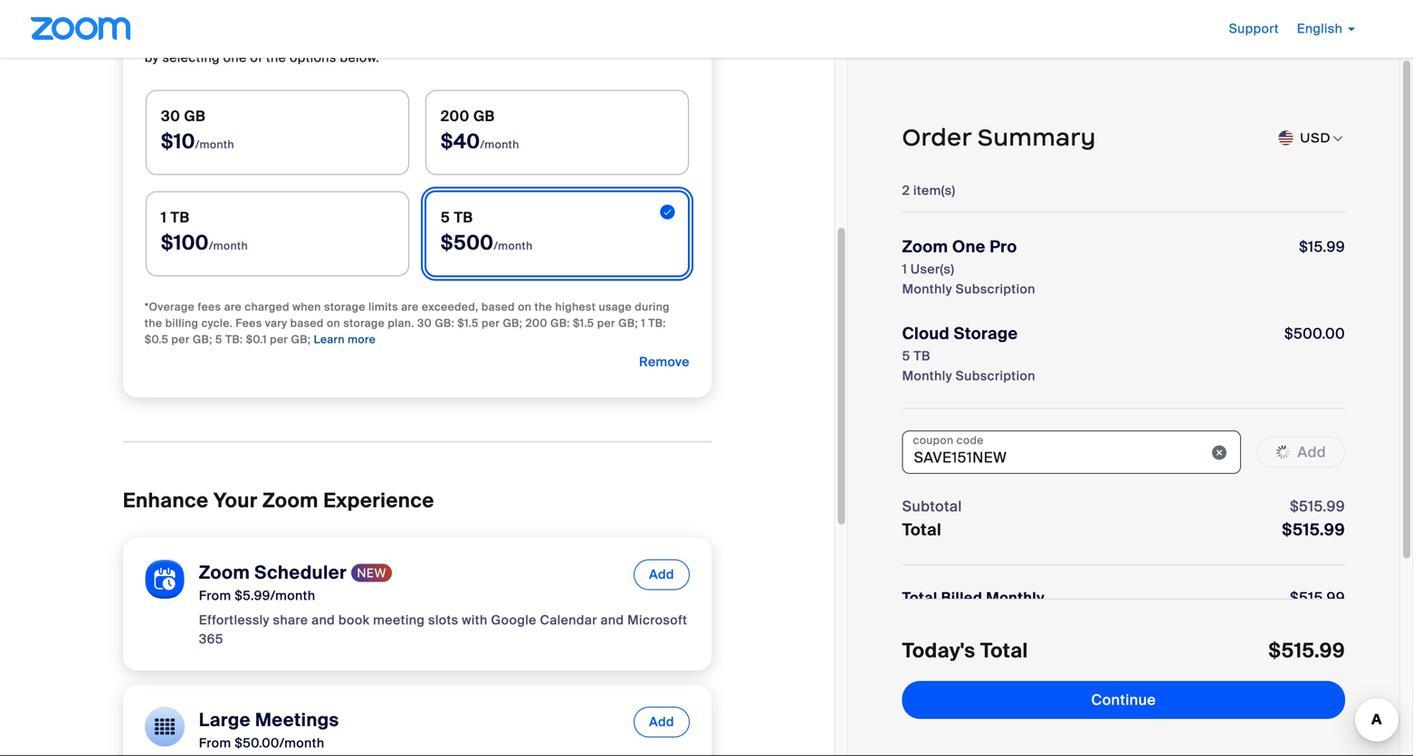 Task type: vqa. For each thing, say whether or not it's contained in the screenshot.
the leftmost right icon
no



Task type: locate. For each thing, give the bounding box(es) containing it.
1 from from the top
[[199, 588, 231, 605]]

the up 30 gb: $1.5 per gb; 200 gb: $1.5 per gb;
[[535, 300, 552, 314]]

total for total
[[902, 520, 942, 541]]

2 $1.5 from the left
[[573, 316, 594, 330]]

highest
[[555, 300, 596, 314]]

add for zoom scheduler
[[649, 567, 674, 583]]

support
[[1229, 20, 1279, 37]]

2 vertical spatial 1
[[641, 316, 645, 330]]

1 horizontal spatial 200
[[525, 316, 547, 330]]

1 horizontal spatial tb:
[[648, 316, 666, 330]]

zoom
[[902, 237, 948, 258], [262, 488, 318, 514], [199, 562, 250, 585]]

coupon code text field
[[902, 431, 1241, 474]]

tb:
[[648, 316, 666, 330], [225, 333, 243, 347]]

0 vertical spatial of
[[323, 30, 335, 47]]

subscription down pro at right
[[956, 281, 1036, 298]]

select a capacity option group
[[145, 89, 690, 277]]

1 inside 1 tb: $0.5 per gb;
[[641, 316, 645, 330]]

microsoft
[[627, 612, 687, 629]]

tb: for 5
[[225, 333, 243, 347]]

5 inside 5 tb monthly subscription
[[902, 348, 910, 365]]

monthly inside the 1 user(s) monthly subscription
[[902, 281, 952, 298]]

$515.99
[[1290, 497, 1345, 516], [1282, 520, 1345, 541], [1290, 589, 1345, 608], [1268, 639, 1345, 664]]

tb inside 1 tb $100 /month
[[170, 208, 190, 227]]

2 add from the top
[[649, 714, 674, 731]]

based
[[481, 300, 515, 314], [290, 316, 324, 330], [1181, 652, 1220, 669]]

more inside each paid plan is up to 5 gb of cloud recording storage per license. add more storage by selecting one of the options below.
[[604, 30, 636, 47]]

the down 'up'
[[266, 49, 286, 66]]

1 horizontal spatial 30
[[417, 316, 432, 330]]

total left the billed
[[902, 589, 938, 608]]

$5.99/month
[[235, 588, 316, 605]]

and right calendar
[[601, 612, 624, 629]]

1 subscription from the top
[[956, 281, 1036, 298]]

license.
[[524, 30, 572, 47]]

0 vertical spatial 200
[[441, 107, 470, 126]]

2 vertical spatial based
[[1181, 652, 1220, 669]]

1 vertical spatial more
[[348, 333, 376, 347]]

2 horizontal spatial tb
[[914, 348, 930, 365]]

tb for $500
[[454, 208, 473, 227]]

per inside each paid plan is up to 5 gb of cloud recording storage per license. add more storage by selecting one of the options below.
[[499, 30, 520, 47]]

0 horizontal spatial 200
[[441, 107, 470, 126]]

1 $1.5 from the left
[[457, 316, 479, 330]]

0 vertical spatial your
[[214, 488, 258, 514]]

/month for $10
[[195, 138, 234, 152]]

per left the license.
[[499, 30, 520, 47]]

/month inside 30 gb $10 /month
[[195, 138, 234, 152]]

0 vertical spatial 30
[[161, 107, 180, 126]]

1 vertical spatial total
[[902, 589, 938, 608]]

200
[[441, 107, 470, 126], [525, 316, 547, 330]]

1 vertical spatial 200
[[525, 316, 547, 330]]

are up plan.
[[401, 300, 419, 314]]

1 horizontal spatial gb:
[[550, 316, 570, 330]]

1 vertical spatial billing
[[1266, 652, 1304, 669]]

main content
[[0, 0, 848, 757]]

1 vertical spatial based
[[290, 316, 324, 330]]

tb inside 5 tb monthly subscription
[[914, 348, 930, 365]]

1 vertical spatial zoom
[[262, 488, 318, 514]]

1 left user(s)
[[902, 261, 907, 278]]

1 vertical spatial of
[[250, 49, 263, 66]]

zoom one pro
[[902, 237, 1017, 258]]

per inside 1 tb: $0.5 per gb;
[[171, 333, 190, 347]]

tb: down during
[[648, 316, 666, 330]]

0 vertical spatial zoom
[[902, 237, 948, 258]]

subscription inside 5 tb monthly subscription
[[956, 368, 1036, 385]]

from up effortlessly
[[199, 588, 231, 605]]

1 vertical spatial monthly
[[902, 368, 952, 385]]

tb: inside 1 tb: $0.5 per gb;
[[648, 316, 666, 330]]

to inside each paid plan is up to 5 gb of cloud recording storage per license. add more storage by selecting one of the options below.
[[273, 30, 285, 47]]

gb inside each paid plan is up to 5 gb of cloud recording storage per license. add more storage by selecting one of the options below.
[[300, 30, 320, 47]]

2 vertical spatial be
[[1079, 690, 1095, 707]]

tb: down fees
[[225, 333, 243, 347]]

/month
[[195, 138, 234, 152], [480, 138, 519, 152], [209, 239, 248, 253], [494, 239, 533, 253]]

zoom for scheduler
[[199, 562, 250, 585]]

tb inside '5 tb $500 /month'
[[454, 208, 473, 227]]

you
[[978, 671, 1000, 688]]

to
[[273, 30, 285, 47], [1094, 652, 1107, 669]]

to up final
[[1094, 652, 1107, 669]]

1 horizontal spatial gb
[[300, 30, 320, 47]]

0 horizontal spatial billing
[[165, 316, 198, 330]]

0 vertical spatial based
[[481, 300, 515, 314]]

learn
[[314, 333, 345, 347]]

5 down cycle.
[[215, 333, 222, 347]]

user(s)
[[911, 261, 954, 278]]

2 horizontal spatial gb
[[473, 107, 495, 126]]

1 horizontal spatial 1
[[641, 316, 645, 330]]

1 tb: $0.5 per gb;
[[145, 316, 666, 347]]

today's total
[[902, 639, 1028, 664]]

your inside main content
[[214, 488, 258, 514]]

0 vertical spatial subscription
[[956, 281, 1036, 298]]

zoom for one
[[902, 237, 948, 258]]

30 inside 30 gb $10 /month
[[161, 107, 180, 126]]

storage
[[639, 30, 687, 47], [324, 300, 366, 314], [343, 316, 385, 330], [954, 324, 1018, 344]]

storage inside each paid plan is up to 5 gb of cloud recording storage per license. add more storage by selecting one of the options below.
[[639, 30, 687, 47]]

30 gb $10 /month
[[161, 107, 234, 155]]

gb up options
[[300, 30, 320, 47]]

30 right plan.
[[417, 316, 432, 330]]

during
[[635, 300, 670, 314]]

billing inside your purchase may be subject to local taxes based on the billing information you provide. the final charge may be different than the amount shown here and will be displayed on your invoice.
[[1266, 652, 1304, 669]]

one
[[952, 237, 986, 258]]

1 horizontal spatial of
[[323, 30, 335, 47]]

1 horizontal spatial zoom
[[262, 488, 318, 514]]

tb up $100
[[170, 208, 190, 227]]

1 horizontal spatial may
[[1161, 671, 1187, 688]]

billing inside *overage fees are charged when storage limits are exceeded, based on the highest usage during the billing cycle. fees vary based on storage plan.
[[165, 316, 198, 330]]

0 horizontal spatial your
[[214, 488, 258, 514]]

0 horizontal spatial gb
[[184, 107, 206, 126]]

gb: down highest
[[550, 316, 570, 330]]

slots
[[428, 612, 458, 629]]

monthly down user(s)
[[902, 281, 952, 298]]

/month up 30 gb: $1.5 per gb; 200 gb: $1.5 per gb;
[[494, 239, 533, 253]]

1 add button from the top
[[634, 560, 690, 591]]

add button for large meetings
[[634, 707, 690, 738]]

1 add from the top
[[649, 567, 674, 583]]

/month up 1 tb $100 /month
[[195, 138, 234, 152]]

30 up $10
[[161, 107, 180, 126]]

1 horizontal spatial are
[[401, 300, 419, 314]]

are up cycle.
[[224, 300, 242, 314]]

/month inside 200 gb $40 /month
[[480, 138, 519, 152]]

based down when
[[290, 316, 324, 330]]

may down taxes
[[1161, 671, 1187, 688]]

from inside large meetings from $50.00/month
[[199, 735, 231, 752]]

storage right add
[[639, 30, 687, 47]]

1 vertical spatial subscription
[[956, 368, 1036, 385]]

per
[[499, 30, 520, 47], [482, 316, 500, 330], [597, 316, 615, 330], [171, 333, 190, 347], [270, 333, 288, 347]]

2 vertical spatial zoom
[[199, 562, 250, 585]]

your up information
[[902, 652, 930, 669]]

large meetings icon image
[[145, 707, 184, 747]]

may
[[996, 652, 1021, 669], [1161, 671, 1187, 688]]

be up provide. in the bottom of the page
[[1025, 652, 1041, 669]]

1 vertical spatial be
[[1190, 671, 1206, 688]]

english link
[[1297, 20, 1355, 37]]

2 vertical spatial monthly
[[986, 589, 1045, 608]]

0 vertical spatial add
[[649, 567, 674, 583]]

item(s)
[[913, 182, 955, 199]]

to right 'up'
[[273, 30, 285, 47]]

gb up $10
[[184, 107, 206, 126]]

monthly for zoom
[[902, 281, 952, 298]]

different
[[1210, 671, 1263, 688]]

$1.5 down exceeded,
[[457, 316, 479, 330]]

experience
[[323, 488, 434, 514]]

gb up $40
[[473, 107, 495, 126]]

5 up $500
[[441, 208, 450, 227]]

your
[[214, 488, 258, 514], [902, 652, 930, 669]]

may up you
[[996, 652, 1021, 669]]

1 horizontal spatial billing
[[1266, 652, 1304, 669]]

200 inside 200 gb $40 /month
[[441, 107, 470, 126]]

to for subject
[[1094, 652, 1107, 669]]

add button for zoom scheduler
[[634, 560, 690, 591]]

gb: down exceeded,
[[435, 316, 454, 330]]

1 vertical spatial add
[[649, 714, 674, 731]]

billing down *overage
[[165, 316, 198, 330]]

and left book
[[312, 612, 335, 629]]

gb; for 30
[[503, 316, 522, 330]]

1 horizontal spatial your
[[902, 652, 930, 669]]

support link
[[1229, 20, 1279, 37]]

be up your
[[1190, 671, 1206, 688]]

0 vertical spatial add button
[[634, 560, 690, 591]]

2 subscription from the top
[[956, 368, 1036, 385]]

add button
[[634, 560, 690, 591], [634, 707, 690, 738]]

tb up $500
[[454, 208, 473, 227]]

1 vertical spatial may
[[1161, 671, 1187, 688]]

scheduler
[[254, 562, 347, 585]]

monthly
[[902, 281, 952, 298], [902, 368, 952, 385], [986, 589, 1045, 608]]

the
[[266, 49, 286, 66], [535, 300, 552, 314], [145, 316, 162, 330], [1242, 652, 1263, 669], [1298, 671, 1318, 688]]

1 vertical spatial add button
[[634, 707, 690, 738]]

1 down during
[[641, 316, 645, 330]]

zoom scheduler icon image
[[145, 560, 184, 600]]

subscription inside the 1 user(s) monthly subscription
[[956, 281, 1036, 298]]

1 up $100
[[161, 208, 167, 227]]

zoom up user(s)
[[902, 237, 948, 258]]

2 horizontal spatial and
[[1029, 690, 1052, 707]]

/month up '5 tb $500 /month'
[[480, 138, 519, 152]]

the
[[1057, 671, 1080, 688]]

0 horizontal spatial tb
[[170, 208, 190, 227]]

1 vertical spatial to
[[1094, 652, 1107, 669]]

paid
[[179, 30, 206, 47]]

1 horizontal spatial $1.5
[[573, 316, 594, 330]]

0 vertical spatial monthly
[[902, 281, 952, 298]]

$500
[[441, 230, 494, 256]]

of down 'up'
[[250, 49, 263, 66]]

30 gb: $1.5 per gb; 200 gb: $1.5 per gb;
[[414, 316, 641, 330]]

per down $500
[[482, 316, 500, 330]]

1 horizontal spatial to
[[1094, 652, 1107, 669]]

0 horizontal spatial 30
[[161, 107, 180, 126]]

from down large
[[199, 735, 231, 752]]

gb inside 200 gb $40 /month
[[473, 107, 495, 126]]

from
[[199, 588, 231, 605], [199, 735, 231, 752]]

2 total from the top
[[902, 589, 938, 608]]

limits
[[369, 300, 398, 314]]

your right the enhance
[[214, 488, 258, 514]]

30 for $1.5
[[417, 316, 432, 330]]

zoom up from $5.99/month
[[199, 562, 250, 585]]

monthly down cloud
[[902, 368, 952, 385]]

and
[[312, 612, 335, 629], [601, 612, 624, 629], [1029, 690, 1052, 707]]

main content containing $10
[[0, 0, 848, 757]]

2 horizontal spatial 1
[[902, 261, 907, 278]]

total for total billed monthly
[[902, 589, 938, 608]]

up
[[254, 30, 270, 47]]

exceeded,
[[422, 300, 478, 314]]

below.
[[340, 49, 379, 66]]

more right learn
[[348, 333, 376, 347]]

5 inside '5 tb $500 /month'
[[441, 208, 450, 227]]

tb
[[170, 208, 190, 227], [454, 208, 473, 227], [914, 348, 930, 365]]

/month inside 1 tb $100 /month
[[209, 239, 248, 253]]

1 vertical spatial tb:
[[225, 333, 243, 347]]

2 item(s)
[[902, 182, 955, 199]]

1 vertical spatial your
[[902, 652, 930, 669]]

0 vertical spatial be
[[1025, 652, 1041, 669]]

on up 30 gb: $1.5 per gb; 200 gb: $1.5 per gb;
[[518, 300, 532, 314]]

your purchase may be subject to local taxes based on the billing information you provide. the final charge may be different than the amount shown here and will be displayed on your invoice.
[[902, 652, 1318, 707]]

/month for $500
[[494, 239, 533, 253]]

effortlessly
[[199, 612, 270, 629]]

1 vertical spatial 30
[[417, 316, 432, 330]]

large
[[199, 709, 251, 732]]

0 vertical spatial 1
[[161, 208, 167, 227]]

0 horizontal spatial gb:
[[435, 316, 454, 330]]

0 vertical spatial total
[[902, 520, 942, 541]]

per for 5 tb: $0.1 per gb; learn more
[[270, 333, 288, 347]]

0 vertical spatial more
[[604, 30, 636, 47]]

order summary
[[902, 123, 1096, 152]]

1 horizontal spatial tb
[[454, 208, 473, 227]]

0 horizontal spatial zoom
[[199, 562, 250, 585]]

$1.5 down highest
[[573, 316, 594, 330]]

0 horizontal spatial based
[[290, 316, 324, 330]]

0 vertical spatial may
[[996, 652, 1021, 669]]

0 vertical spatial tb:
[[648, 316, 666, 330]]

your
[[1181, 690, 1208, 707]]

1 inside 1 tb $100 /month
[[161, 208, 167, 227]]

on up different
[[1223, 652, 1239, 669]]

2 horizontal spatial based
[[1181, 652, 1220, 669]]

storage down limits
[[343, 316, 385, 330]]

30
[[161, 107, 180, 126], [417, 316, 432, 330]]

1 vertical spatial 1
[[902, 261, 907, 278]]

1
[[161, 208, 167, 227], [902, 261, 907, 278], [641, 316, 645, 330]]

2 add button from the top
[[634, 707, 690, 738]]

0 vertical spatial from
[[199, 588, 231, 605]]

each paid plan is up to 5 gb of cloud recording storage per license. add more storage by selecting one of the options below.
[[145, 30, 687, 66]]

1 vertical spatial from
[[199, 735, 231, 752]]

0 horizontal spatial 1
[[161, 208, 167, 227]]

taxes
[[1144, 652, 1178, 669]]

1 horizontal spatial more
[[604, 30, 636, 47]]

today's
[[902, 639, 975, 664]]

amount
[[902, 690, 950, 707]]

1 for monthly
[[902, 261, 907, 278]]

on left your
[[1162, 690, 1178, 707]]

based up your
[[1181, 652, 1220, 669]]

/month for $40
[[480, 138, 519, 152]]

more right add
[[604, 30, 636, 47]]

cloud
[[902, 324, 950, 344]]

total billed monthly
[[902, 589, 1045, 608]]

5 down cloud
[[902, 348, 910, 365]]

0 horizontal spatial to
[[273, 30, 285, 47]]

based up 30 gb: $1.5 per gb; 200 gb: $1.5 per gb;
[[481, 300, 515, 314]]

0 horizontal spatial of
[[250, 49, 263, 66]]

the right than
[[1298, 671, 1318, 688]]

zoom up scheduler
[[262, 488, 318, 514]]

billing up than
[[1266, 652, 1304, 669]]

of up options
[[323, 30, 335, 47]]

0 horizontal spatial be
[[1025, 652, 1041, 669]]

/month up fees
[[209, 239, 248, 253]]

200 gb $40 /month
[[441, 107, 519, 155]]

2 from from the top
[[199, 735, 231, 752]]

subscription down cloud storage
[[956, 368, 1036, 385]]

per right the $0.5
[[171, 333, 190, 347]]

displayed
[[1099, 690, 1159, 707]]

monthly inside 5 tb monthly subscription
[[902, 368, 952, 385]]

$1.5
[[457, 316, 479, 330], [573, 316, 594, 330]]

0 horizontal spatial more
[[348, 333, 376, 347]]

2 horizontal spatial be
[[1190, 671, 1206, 688]]

1 inside the 1 user(s) monthly subscription
[[902, 261, 907, 278]]

gb inside 30 gb $10 /month
[[184, 107, 206, 126]]

tb down cloud
[[914, 348, 930, 365]]

1 total from the top
[[902, 520, 942, 541]]

1 gb: from the left
[[435, 316, 454, 330]]

1 horizontal spatial be
[[1079, 690, 1095, 707]]

total down subtotal
[[902, 520, 942, 541]]

2 horizontal spatial zoom
[[902, 237, 948, 258]]

to inside your purchase may be subject to local taxes based on the billing information you provide. the final charge may be different than the amount shown here and will be displayed on your invoice.
[[1094, 652, 1107, 669]]

0 vertical spatial billing
[[165, 316, 198, 330]]

/month inside '5 tb $500 /month'
[[494, 239, 533, 253]]

0 horizontal spatial tb:
[[225, 333, 243, 347]]

0 vertical spatial to
[[273, 30, 285, 47]]

monthly right the billed
[[986, 589, 1045, 608]]

per down vary
[[270, 333, 288, 347]]

$500.00
[[1284, 325, 1345, 344]]

5 up options
[[289, 30, 297, 47]]

gb; inside 1 tb: $0.5 per gb;
[[193, 333, 212, 347]]

subtotal
[[902, 497, 962, 516]]

gb;
[[503, 316, 522, 330], [618, 316, 638, 330], [193, 333, 212, 347], [291, 333, 311, 347]]

and down provide. in the bottom of the page
[[1029, 690, 1052, 707]]

0 horizontal spatial are
[[224, 300, 242, 314]]

pro
[[990, 237, 1017, 258]]

be down final
[[1079, 690, 1095, 707]]

0 horizontal spatial $1.5
[[457, 316, 479, 330]]



Task type: describe. For each thing, give the bounding box(es) containing it.
$15.99
[[1299, 238, 1345, 257]]

add
[[575, 30, 600, 47]]

book
[[338, 612, 370, 629]]

$0.1
[[246, 333, 267, 347]]

here
[[997, 690, 1025, 707]]

show options image
[[1331, 132, 1345, 146]]

1 horizontal spatial based
[[481, 300, 515, 314]]

charged
[[245, 300, 290, 314]]

billed
[[941, 589, 982, 608]]

selecting
[[162, 49, 220, 66]]

$515.99 for today's total
[[1268, 639, 1345, 664]]

the inside each paid plan is up to 5 gb of cloud recording storage per license. add more storage by selecting one of the options below.
[[266, 49, 286, 66]]

1 tb $100 /month
[[161, 208, 248, 256]]

2 are from the left
[[401, 300, 419, 314]]

subject
[[1044, 652, 1091, 669]]

charge
[[1114, 671, 1158, 688]]

meeting
[[373, 612, 425, 629]]

per down 'usage'
[[597, 316, 615, 330]]

local
[[1110, 652, 1140, 669]]

continue button
[[902, 682, 1345, 720]]

with
[[462, 612, 488, 629]]

usd
[[1300, 129, 1331, 146]]

$40
[[441, 129, 480, 155]]

cycle.
[[201, 316, 233, 330]]

$515.99 for total
[[1282, 520, 1345, 541]]

recording
[[379, 30, 443, 47]]

gb for $10
[[184, 107, 206, 126]]

gb; for 5
[[291, 333, 311, 347]]

on up learn
[[327, 316, 340, 330]]

remove button
[[639, 348, 690, 377]]

30 for $10
[[161, 107, 180, 126]]

add for large meetings
[[649, 714, 674, 731]]

share
[[273, 612, 308, 629]]

total
[[980, 639, 1028, 664]]

by
[[145, 49, 159, 66]]

plan.
[[388, 316, 414, 330]]

*overage fees are charged when storage limits are exceeded, based on the highest usage during the billing cycle. fees vary based on storage plan.
[[145, 300, 670, 330]]

1 for $0.5
[[641, 316, 645, 330]]

coupon code
[[913, 434, 984, 448]]

storage up 5 tb monthly subscription
[[954, 324, 1018, 344]]

plan
[[210, 30, 236, 47]]

5 for monthly
[[902, 348, 910, 365]]

new image
[[351, 564, 392, 583]]

tb for $100
[[170, 208, 190, 227]]

enhance
[[123, 488, 209, 514]]

gb; for 1
[[193, 333, 212, 347]]

than
[[1267, 671, 1295, 688]]

storage up learn more link on the top left of the page
[[324, 300, 366, 314]]

shown
[[953, 690, 993, 707]]

large meetings from $50.00/month
[[199, 709, 339, 752]]

usd button
[[1300, 124, 1331, 151]]

is
[[240, 30, 250, 47]]

1 user(s) monthly subscription
[[902, 261, 1036, 298]]

invoice.
[[1212, 690, 1260, 707]]

coupon
[[913, 434, 954, 448]]

2
[[902, 182, 910, 199]]

5 inside each paid plan is up to 5 gb of cloud recording storage per license. add more storage by selecting one of the options below.
[[289, 30, 297, 47]]

vary
[[265, 316, 287, 330]]

365
[[199, 631, 223, 648]]

summary
[[978, 123, 1096, 152]]

effortlessly share and book meeting slots with google calendar and microsoft 365
[[199, 612, 687, 648]]

1 horizontal spatial and
[[601, 612, 624, 629]]

*overage
[[145, 300, 195, 314]]

the up different
[[1242, 652, 1263, 669]]

$515.99 for subtotal
[[1290, 497, 1345, 516]]

5 tb monthly subscription
[[902, 348, 1036, 385]]

subscription for storage
[[956, 368, 1036, 385]]

1 for $100
[[161, 208, 167, 227]]

continue
[[1091, 691, 1156, 710]]

$10
[[161, 129, 195, 155]]

$100
[[161, 230, 209, 256]]

cloud
[[339, 30, 375, 47]]

$0.5
[[145, 333, 169, 347]]

2 gb: from the left
[[550, 316, 570, 330]]

order
[[902, 123, 971, 152]]

zoom logo image
[[31, 17, 130, 40]]

cloud storage
[[902, 324, 1018, 344]]

calendar
[[540, 612, 597, 629]]

tb: for 1
[[648, 316, 666, 330]]

0 horizontal spatial and
[[312, 612, 335, 629]]

0 horizontal spatial may
[[996, 652, 1021, 669]]

usage
[[599, 300, 632, 314]]

$50.00/month
[[235, 735, 325, 752]]

/month for $100
[[209, 239, 248, 253]]

fees
[[236, 316, 262, 330]]

storage
[[447, 30, 496, 47]]

remove
[[639, 354, 690, 371]]

gb for $40
[[473, 107, 495, 126]]

from $5.99/month
[[199, 588, 316, 605]]

1 are from the left
[[224, 300, 242, 314]]

5 for $0.1
[[215, 333, 222, 347]]

per for 30 gb: $1.5 per gb; 200 gb: $1.5 per gb;
[[482, 316, 500, 330]]

5 tb: $0.1 per gb; learn more
[[215, 333, 376, 347]]

google
[[491, 612, 537, 629]]

your inside your purchase may be subject to local taxes based on the billing information you provide. the final charge may be different than the amount shown here and will be displayed on your invoice.
[[902, 652, 930, 669]]

based inside your purchase may be subject to local taxes based on the billing information you provide. the final charge may be different than the amount shown here and will be displayed on your invoice.
[[1181, 652, 1220, 669]]

5 for $500
[[441, 208, 450, 227]]

and inside your purchase may be subject to local taxes based on the billing information you provide. the final charge may be different than the amount shown here and will be displayed on your invoice.
[[1029, 690, 1052, 707]]

code
[[957, 434, 984, 448]]

enhance your zoom experience
[[123, 488, 434, 514]]

fees
[[198, 300, 221, 314]]

one
[[223, 49, 247, 66]]

purchase
[[934, 652, 992, 669]]

per for 1 tb: $0.5 per gb;
[[171, 333, 190, 347]]

5 tb $500 /month
[[441, 208, 533, 256]]

final
[[1084, 671, 1111, 688]]

to for up
[[273, 30, 285, 47]]

learn more link
[[314, 333, 376, 347]]

the up the $0.5
[[145, 316, 162, 330]]

each
[[145, 30, 176, 47]]

monthly for cloud
[[902, 368, 952, 385]]

will
[[1055, 690, 1076, 707]]

subscription for one
[[956, 281, 1036, 298]]

meetings
[[255, 709, 339, 732]]



